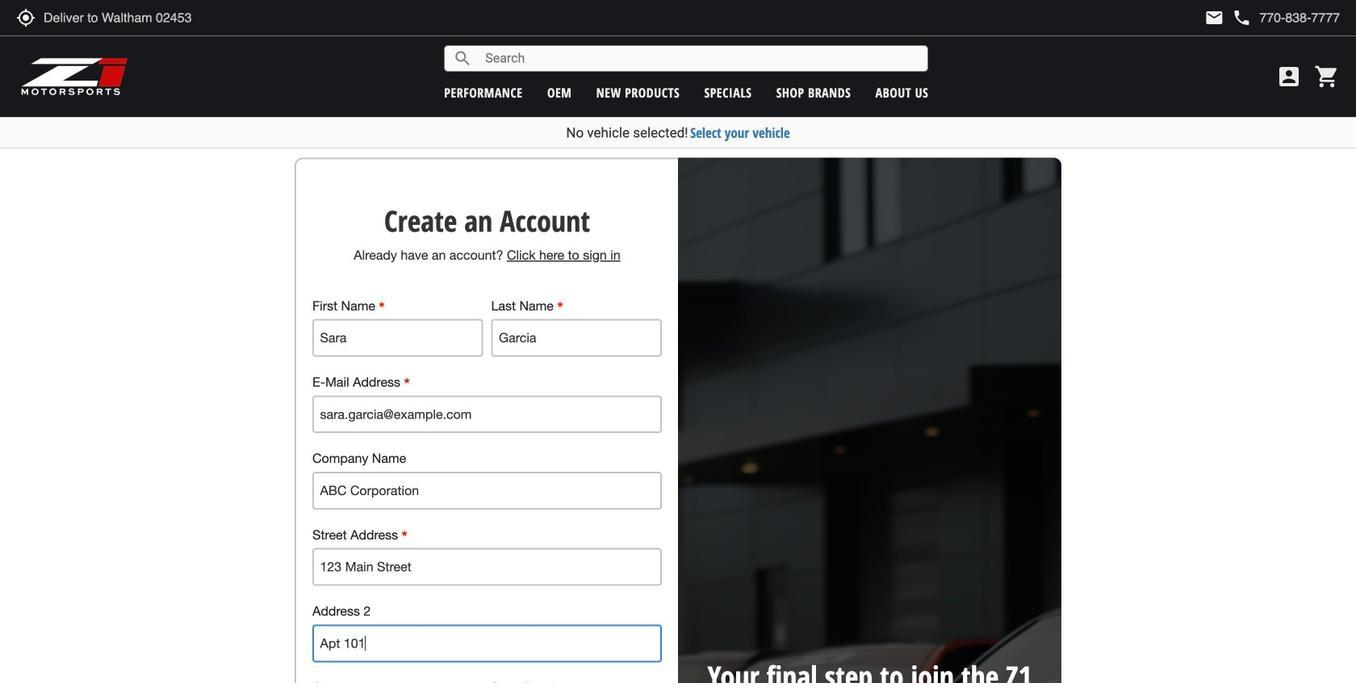 Task type: locate. For each thing, give the bounding box(es) containing it.
Search search field
[[473, 46, 928, 71]]

Apartment, Suite or Bldg. text field
[[312, 625, 662, 663]]

Street Address text field
[[312, 549, 662, 587]]

First Name text field
[[312, 319, 483, 357]]

E-Mail Address text field
[[312, 396, 662, 434]]



Task type: vqa. For each thing, say whether or not it's contained in the screenshot.
Company Name text box
yes



Task type: describe. For each thing, give the bounding box(es) containing it.
z1 motorsports logo image
[[20, 57, 129, 97]]

Company Name text field
[[312, 472, 662, 510]]

Last Name text field
[[491, 319, 662, 357]]



